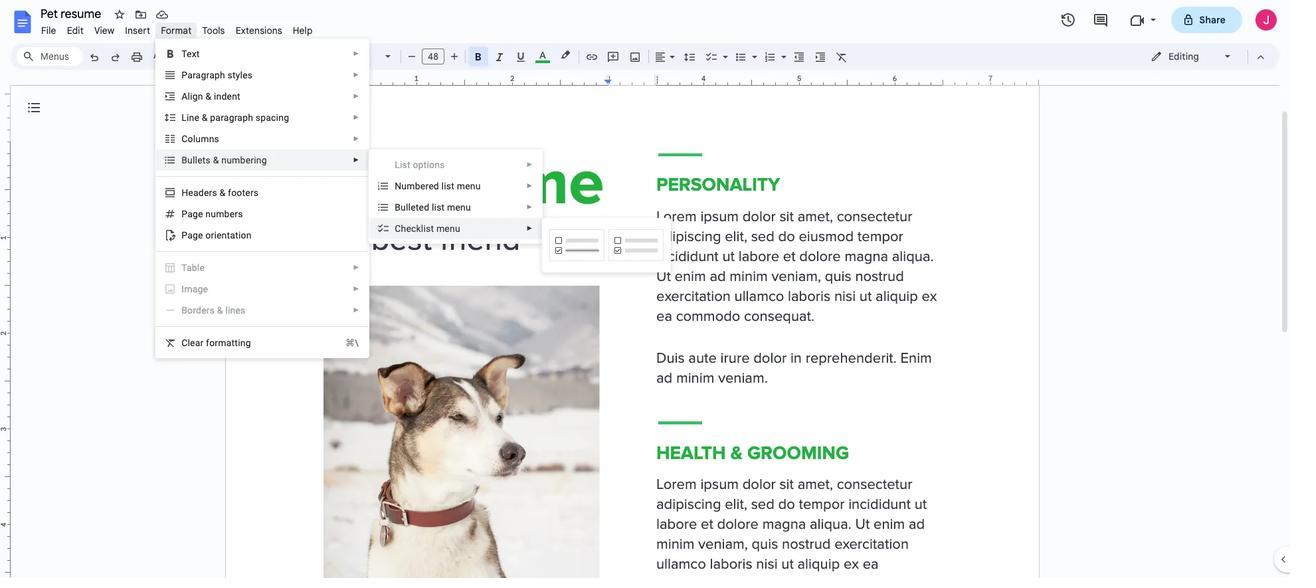 Task type: describe. For each thing, give the bounding box(es) containing it.
spacing
[[256, 112, 289, 123]]

paragraph
[[210, 112, 253, 123]]

row 1. column 1. strikethrough text when checked element
[[550, 229, 605, 261]]

⌘\
[[345, 338, 359, 348]]

columns n element
[[182, 134, 223, 144]]

line & paragraph spacing image
[[682, 47, 697, 66]]

list
[[395, 159, 410, 170]]

edit menu item
[[62, 23, 89, 39]]

⌘backslash element
[[329, 336, 359, 349]]

list options o element
[[395, 159, 449, 170]]

line & paragraph spacing l element
[[182, 112, 293, 123]]

► for p aragraph styles
[[353, 71, 360, 78]]

nova
[[379, 50, 401, 62]]

formatting
[[206, 338, 251, 348]]

file
[[41, 25, 56, 37]]

p aragraph styles
[[182, 70, 253, 80]]

borders & lines q element
[[182, 305, 250, 316]]

& for ine
[[202, 112, 208, 123]]

ecklist
[[406, 223, 434, 234]]

share
[[1200, 14, 1226, 26]]

a lign & indent
[[182, 91, 240, 102]]

menu item containing i
[[164, 282, 360, 296]]

insert image image
[[628, 47, 643, 66]]

page n u mbers
[[182, 209, 243, 219]]

aragraph
[[187, 70, 225, 80]]

format
[[161, 25, 192, 37]]

Rename text field
[[36, 5, 109, 21]]

page for page orientation
[[182, 230, 203, 241]]

menu for umbered list menu
[[457, 181, 481, 191]]

editing
[[1169, 50, 1199, 62]]

highlight color image
[[558, 47, 573, 63]]

menu item containing list
[[370, 154, 542, 175]]

lear
[[188, 338, 204, 348]]

proxima nova option
[[341, 47, 401, 66]]

insert
[[125, 25, 150, 37]]

c lear formatting
[[182, 338, 251, 348]]

help menu item
[[288, 23, 318, 39]]

text color image
[[536, 47, 550, 63]]

► for s & numbering
[[353, 156, 360, 163]]

colum
[[182, 134, 209, 144]]

► inside table menu item
[[353, 264, 360, 271]]

menu containing list
[[369, 0, 543, 488]]

application containing share
[[0, 0, 1290, 578]]

editing button
[[1141, 47, 1242, 66]]

Font size text field
[[423, 49, 444, 64]]

tools menu item
[[197, 23, 230, 39]]

t
[[203, 155, 206, 165]]

& right t
[[213, 155, 219, 165]]

h
[[182, 187, 188, 198]]

share button
[[1171, 7, 1242, 33]]

format menu item
[[156, 23, 197, 39]]

colum n s
[[182, 134, 219, 144]]

ptions
[[418, 159, 445, 170]]

checklist menu h element
[[395, 223, 464, 234]]

image m element
[[182, 284, 212, 294]]

indent
[[214, 91, 240, 102]]

table menu item
[[164, 261, 360, 274]]

lines
[[225, 305, 246, 316]]

ulleted
[[401, 202, 429, 213]]

headers & footers h element
[[182, 187, 263, 198]]

proxima
[[341, 50, 376, 62]]

c h ecklist menu
[[395, 223, 460, 234]]

Menus field
[[17, 47, 83, 66]]

2 vertical spatial menu
[[436, 223, 460, 234]]

age
[[192, 284, 208, 294]]

borders & lines menu item
[[164, 304, 360, 317]]

file menu item
[[36, 23, 62, 39]]

h eaders & footers
[[182, 187, 259, 198]]

table
[[182, 262, 205, 273]]

borders
[[182, 305, 215, 316]]

l
[[182, 112, 187, 123]]

list for ulleted
[[432, 202, 445, 213]]

► for l ine & paragraph spacing
[[353, 114, 360, 121]]



Task type: locate. For each thing, give the bounding box(es) containing it.
n
[[395, 181, 402, 191]]

menu up bulleted list menu b element
[[457, 181, 481, 191]]

menu down bulleted list menu b element
[[436, 223, 460, 234]]

u
[[211, 209, 216, 219]]

clear formatting c element
[[182, 338, 255, 348]]

0 horizontal spatial c
[[182, 338, 188, 348]]

page
[[182, 209, 203, 219], [182, 230, 203, 241]]

1 vertical spatial c
[[182, 338, 188, 348]]

list o ptions
[[395, 159, 445, 170]]

0 vertical spatial list
[[442, 181, 454, 191]]

lign
[[188, 91, 203, 102]]

c
[[395, 223, 401, 234], [182, 338, 188, 348]]

l ine & paragraph spacing
[[182, 112, 289, 123]]

0 vertical spatial c
[[395, 223, 401, 234]]

page down page n u mbers
[[182, 230, 203, 241]]

ine
[[187, 112, 199, 123]]

umbered
[[402, 181, 439, 191]]

menu
[[369, 0, 543, 488], [156, 39, 370, 358]]

1 vertical spatial menu item
[[164, 282, 360, 296]]

n for s
[[209, 134, 214, 144]]

c down b
[[395, 223, 401, 234]]

menu bar containing file
[[36, 17, 318, 39]]

n left mbers
[[205, 209, 211, 219]]

checklist menu image
[[720, 48, 728, 52]]

b
[[395, 202, 401, 213]]

align & indent a element
[[182, 91, 244, 102]]

1 vertical spatial s
[[206, 155, 211, 165]]

menu bar banner
[[0, 0, 1290, 578]]

page orientation
[[182, 230, 252, 241]]

0 vertical spatial menu
[[457, 181, 481, 191]]

proxima nova
[[341, 50, 401, 62]]

styles
[[228, 70, 253, 80]]

c for h
[[395, 223, 401, 234]]

edit
[[67, 25, 84, 37]]

p
[[182, 70, 187, 80]]

1 vertical spatial page
[[182, 230, 203, 241]]

list down n umbered list menu
[[432, 202, 445, 213]]

a
[[182, 91, 188, 102]]

n umbered list menu
[[395, 181, 481, 191]]

menu bar inside menu bar banner
[[36, 17, 318, 39]]

view menu item
[[89, 23, 120, 39]]

► inside borders & lines menu item
[[353, 306, 360, 314]]

► for s
[[353, 135, 360, 142]]

borders & lines
[[182, 305, 246, 316]]

application
[[0, 0, 1290, 578]]

extensions menu item
[[230, 23, 288, 39]]

1 vertical spatial list
[[432, 202, 445, 213]]

menu containing text
[[156, 39, 370, 358]]

c down borders
[[182, 338, 188, 348]]

► for b ulleted list menu
[[526, 203, 533, 211]]

i m age
[[182, 284, 208, 294]]

paragraph styles p element
[[182, 70, 257, 80]]

insert menu item
[[120, 23, 156, 39]]

n up bulle t s & numbering
[[209, 134, 214, 144]]

1 horizontal spatial c
[[395, 223, 401, 234]]

& right ine
[[202, 112, 208, 123]]

n
[[209, 134, 214, 144], [205, 209, 211, 219]]

list for umbered
[[442, 181, 454, 191]]

numbered list menu image
[[778, 48, 787, 52]]

list up bulleted list menu b element
[[442, 181, 454, 191]]

page numbers u element
[[182, 209, 247, 219]]

menu
[[457, 181, 481, 191], [447, 202, 471, 213], [436, 223, 460, 234]]

menu item up the numbered list menu n element
[[370, 154, 542, 175]]

► for a lign & indent
[[353, 92, 360, 100]]

o
[[413, 159, 418, 170]]

mode and view toolbar
[[1141, 43, 1272, 70]]

left margin image
[[226, 75, 325, 85]]

menu for ulleted list menu
[[447, 202, 471, 213]]

menu bar
[[36, 17, 318, 39]]

& left lines
[[217, 305, 223, 316]]

& for eaders
[[220, 187, 226, 198]]

b ulleted list menu
[[395, 202, 471, 213]]

menu item
[[370, 154, 542, 175], [164, 282, 360, 296]]

eaders
[[188, 187, 217, 198]]

tools
[[202, 25, 225, 37]]

0 vertical spatial page
[[182, 209, 203, 219]]

& right the lign
[[206, 91, 211, 102]]

s for t
[[206, 155, 211, 165]]

page left u
[[182, 209, 203, 219]]

row
[[548, 227, 666, 263]]

& inside menu item
[[217, 305, 223, 316]]

c for lear
[[182, 338, 188, 348]]

row inside application
[[548, 227, 666, 263]]

help
[[293, 25, 313, 37]]

extensions
[[236, 25, 282, 37]]

&
[[206, 91, 211, 102], [202, 112, 208, 123], [213, 155, 219, 165], [220, 187, 226, 198], [217, 305, 223, 316]]

bulle t s & numbering
[[182, 155, 267, 165]]

s for n
[[214, 134, 219, 144]]

menu down the numbered list menu n element
[[447, 202, 471, 213]]

& for lign
[[206, 91, 211, 102]]

2 page from the top
[[182, 230, 203, 241]]

bulleted list menu image
[[749, 48, 757, 52]]

0 vertical spatial menu item
[[370, 154, 542, 175]]

right margin image
[[939, 75, 1038, 85]]

orientation
[[205, 230, 252, 241]]

0 horizontal spatial s
[[206, 155, 211, 165]]

view
[[94, 25, 114, 37]]

text s element
[[182, 49, 204, 59]]

bulleted list menu b element
[[395, 202, 475, 213]]

bullets & numbering t element
[[182, 155, 271, 165]]

list
[[442, 181, 454, 191], [432, 202, 445, 213]]

page orientation 3 element
[[182, 230, 256, 241]]

1 vertical spatial menu
[[447, 202, 471, 213]]

numbered list menu n element
[[395, 181, 485, 191]]

►
[[353, 50, 360, 57], [353, 71, 360, 78], [353, 92, 360, 100], [353, 114, 360, 121], [353, 135, 360, 142], [353, 156, 360, 163], [526, 161, 533, 168], [526, 182, 533, 189], [526, 203, 533, 211], [526, 225, 533, 232], [353, 264, 360, 271], [353, 285, 360, 292], [353, 306, 360, 314]]

menu item up borders & lines menu item
[[164, 282, 360, 296]]

► for ecklist menu
[[526, 225, 533, 232]]

s right "colum"
[[214, 134, 219, 144]]

numbering
[[221, 155, 267, 165]]

text
[[182, 49, 200, 59]]

Font size field
[[422, 49, 450, 65]]

m
[[184, 284, 192, 294]]

main toolbar
[[82, 0, 852, 515]]

0 vertical spatial s
[[214, 134, 219, 144]]

page for page n u mbers
[[182, 209, 203, 219]]

row 1. column 2. do not strikethrough text when checked element
[[609, 229, 664, 261]]

0 vertical spatial n
[[209, 134, 214, 144]]

0 horizontal spatial menu item
[[164, 282, 360, 296]]

& right eaders
[[220, 187, 226, 198]]

Star checkbox
[[110, 5, 129, 24]]

1 horizontal spatial menu item
[[370, 154, 542, 175]]

n for u
[[205, 209, 211, 219]]

s
[[214, 134, 219, 144], [206, 155, 211, 165]]

mbers
[[216, 209, 243, 219]]

h
[[401, 223, 406, 234]]

► for n umbered list menu
[[526, 182, 533, 189]]

bulle
[[182, 155, 203, 165]]

1 page from the top
[[182, 209, 203, 219]]

1 horizontal spatial s
[[214, 134, 219, 144]]

table 2 element
[[182, 262, 209, 273]]

top margin image
[[0, 46, 10, 145]]

► for age
[[353, 285, 360, 292]]

i
[[182, 284, 184, 294]]

footers
[[228, 187, 259, 198]]

1 vertical spatial n
[[205, 209, 211, 219]]

s right bulle
[[206, 155, 211, 165]]



Task type: vqa. For each thing, say whether or not it's contained in the screenshot.
C
yes



